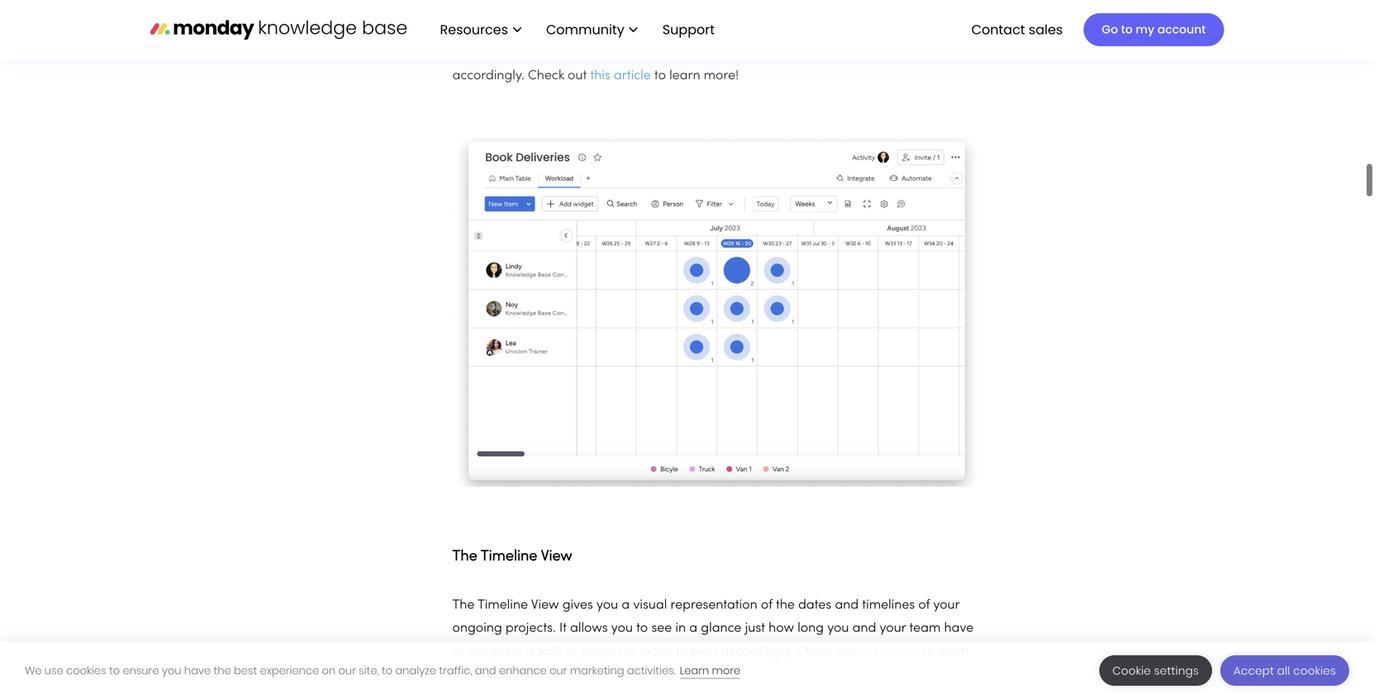 Task type: vqa. For each thing, say whether or not it's contained in the screenshot.
leftmost Is
yes



Task type: locate. For each thing, give the bounding box(es) containing it.
1 vertical spatial glance
[[701, 623, 741, 635]]

to right 'site,'
[[382, 664, 393, 679]]

my
[[1136, 21, 1154, 38]]

this down one
[[590, 70, 610, 82]]

this down timelines
[[859, 646, 879, 659]]

0 vertical spatial check
[[528, 70, 564, 82]]

0 vertical spatial accordingly.
[[452, 70, 524, 82]]

to right the view
[[593, 24, 604, 36]]

0 horizontal spatial glance
[[630, 47, 671, 59]]

how your team's work is divided! you can see in one glance who is over capacity and assign upcoming tasks accordingly. check out
[[452, 24, 975, 82]]

your up upcoming
[[874, 24, 900, 36]]

see
[[566, 47, 586, 59], [651, 623, 672, 635]]

timelines
[[862, 600, 915, 612]]

0 vertical spatial glance
[[630, 47, 671, 59]]

cookies right use
[[66, 664, 106, 679]]

have left best
[[184, 664, 211, 679]]

this article link
[[590, 70, 651, 82], [859, 646, 919, 659]]

glance down the representation
[[701, 623, 741, 635]]

0 horizontal spatial how
[[769, 623, 794, 635]]

1 vertical spatial have
[[184, 664, 211, 679]]

settings
[[1154, 664, 1199, 679]]

1 vertical spatial accordingly.
[[721, 646, 793, 659]]

more down complete at left bottom
[[452, 669, 484, 682]]

2 cookies from the left
[[1293, 664, 1336, 679]]

learn
[[669, 70, 700, 82], [938, 646, 969, 659]]

view inside the timeline view gives you a visual representation of the dates and timelines of your ongoing projects. it allows you to see in a glance just how long you and your team have to complete a task or project in order to plan accordingly.
[[531, 600, 559, 612]]

this
[[590, 70, 610, 82], [859, 646, 879, 659]]

0 vertical spatial have
[[944, 623, 974, 635]]

in left order
[[626, 646, 636, 659]]

1 vertical spatial how
[[769, 623, 794, 635]]

1 horizontal spatial accordingly.
[[721, 646, 793, 659]]

accordingly. inside the timeline view gives you a visual representation of the dates and timelines of your ongoing projects. it allows you to see in a glance just how long you and your team have to complete a task or project in order to plan accordingly.
[[721, 646, 793, 659]]

1 horizontal spatial how
[[845, 24, 870, 36]]

the
[[452, 550, 477, 564], [452, 600, 475, 612]]

our
[[338, 664, 356, 679], [550, 664, 567, 679]]

1 horizontal spatial glance
[[701, 623, 741, 635]]

our right on
[[338, 664, 356, 679]]

0 horizontal spatial this
[[590, 70, 610, 82]]

we use cookies to ensure you have the best experience on our site, to analyze traffic, and enhance our marketing activities. learn more
[[25, 664, 740, 679]]

1 vertical spatial this
[[859, 646, 879, 659]]

1 our from the left
[[338, 664, 356, 679]]

article down team
[[882, 646, 919, 659]]

you up project
[[611, 623, 633, 635]]

0 vertical spatial out
[[568, 70, 587, 82]]

one
[[604, 47, 626, 59]]

list
[[423, 0, 728, 59]]

view for the timeline view
[[541, 550, 572, 564]]

accordingly. down divided!
[[452, 70, 524, 82]]

the inside the timeline view gives you a visual representation of the dates and timelines of your ongoing projects. it allows you to see in a glance just how long you and your team have to complete a task or project in order to plan accordingly.
[[452, 600, 475, 612]]

board
[[637, 24, 674, 36]]

view up gives
[[541, 550, 572, 564]]

cookies
[[66, 664, 106, 679], [1293, 664, 1336, 679]]

0 vertical spatial how
[[845, 24, 870, 36]]

long
[[798, 623, 824, 635]]

1 vertical spatial the
[[452, 600, 475, 612]]

2 the from the top
[[452, 600, 475, 612]]

you
[[596, 600, 618, 612], [611, 623, 633, 635], [827, 623, 849, 635], [162, 664, 181, 679]]

0 horizontal spatial check
[[528, 70, 564, 82]]

task
[[538, 646, 562, 659]]

get
[[705, 24, 724, 36]]

check inside how your team's work is divided! you can see in one glance who is over capacity and assign upcoming tasks accordingly. check out
[[528, 70, 564, 82]]

0 horizontal spatial more
[[452, 669, 484, 682]]

and
[[678, 24, 701, 36], [799, 47, 823, 59], [835, 600, 859, 612], [852, 623, 876, 635], [475, 664, 496, 679]]

see up order
[[651, 623, 672, 635]]

learn more link
[[680, 664, 740, 680]]

0 horizontal spatial in
[[590, 47, 600, 59]]

the inside the timeline view gives you a visual representation of the dates and timelines of your ongoing projects. it allows you to see in a glance just how long you and your team have to complete a task or project in order to plan accordingly.
[[776, 600, 795, 612]]

learn down team
[[938, 646, 969, 659]]

1 the from the top
[[452, 550, 477, 564]]

0 horizontal spatial our
[[338, 664, 356, 679]]

complete
[[467, 646, 523, 659]]

0 horizontal spatial is
[[452, 47, 461, 59]]

team's
[[903, 24, 942, 36]]

1 horizontal spatial cookies
[[1293, 664, 1336, 679]]

0 horizontal spatial this article link
[[590, 70, 651, 82]]

resources link
[[432, 16, 530, 44]]

timeline for the timeline view
[[481, 550, 537, 564]]

a left visual
[[622, 600, 630, 612]]

the timeline view
[[452, 550, 572, 564]]

1 vertical spatial view
[[531, 600, 559, 612]]

0 horizontal spatial cookies
[[66, 664, 106, 679]]

gives
[[562, 600, 593, 612]]

of up team
[[918, 600, 930, 612]]

1 vertical spatial in
[[675, 623, 686, 635]]

analyze
[[395, 664, 436, 679]]

0 vertical spatial this article link
[[590, 70, 651, 82]]

glance
[[630, 47, 671, 59], [701, 623, 741, 635]]

timeline up projects.
[[481, 550, 537, 564]]

marketing
[[570, 664, 624, 679]]

timeline up ongoing
[[478, 600, 528, 612]]

a left task
[[527, 646, 535, 659]]

timeline
[[481, 550, 537, 564], [478, 600, 528, 612]]

dialog
[[0, 643, 1374, 700]]

to down team
[[923, 646, 934, 659]]

1 vertical spatial check
[[796, 646, 833, 659]]

1 vertical spatial out
[[836, 646, 855, 659]]

is right who
[[703, 47, 712, 59]]

accordingly. down just
[[721, 646, 793, 659]]

visual
[[633, 600, 667, 612]]

your
[[608, 24, 634, 36], [874, 24, 900, 36], [933, 600, 960, 612], [880, 623, 906, 635]]

2 is from the left
[[703, 47, 712, 59]]

accept all cookies
[[1234, 664, 1336, 679]]

to left plan
[[676, 646, 687, 659]]

1 vertical spatial this article link
[[859, 646, 919, 659]]

glance down add the workload view to your board and get a clear overview of at the top of page
[[630, 47, 671, 59]]

article
[[614, 70, 651, 82], [882, 646, 919, 659]]

more
[[712, 664, 740, 679], [452, 669, 484, 682]]

the left the dates
[[776, 600, 795, 612]]

main element
[[423, 0, 1224, 59]]

how up assign
[[845, 24, 870, 36]]

the left best
[[214, 664, 231, 679]]

0 vertical spatial the
[[452, 550, 477, 564]]

check down the 'long'
[[796, 646, 833, 659]]

1 horizontal spatial have
[[944, 623, 974, 635]]

0 horizontal spatial out
[[568, 70, 587, 82]]

have
[[944, 623, 974, 635], [184, 664, 211, 679]]

image image
[[452, 137, 981, 488]]

2 horizontal spatial the
[[776, 600, 795, 612]]

0 vertical spatial in
[[590, 47, 600, 59]]

or
[[565, 646, 577, 659]]

experience
[[260, 664, 319, 679]]

1 horizontal spatial article
[[882, 646, 919, 659]]

see down the view
[[566, 47, 586, 59]]

you inside dialog
[[162, 664, 181, 679]]

to right the go
[[1121, 21, 1133, 38]]

cookie settings button
[[1099, 656, 1212, 687]]

this article link down team
[[859, 646, 919, 659]]

0 vertical spatial see
[[566, 47, 586, 59]]

1 horizontal spatial learn
[[938, 646, 969, 659]]

in
[[590, 47, 600, 59], [675, 623, 686, 635], [626, 646, 636, 659]]

our down task
[[550, 664, 567, 679]]

0 horizontal spatial see
[[566, 47, 586, 59]]

can
[[540, 47, 562, 59]]

1 horizontal spatial this
[[859, 646, 879, 659]]

activities.
[[627, 664, 676, 679]]

1 horizontal spatial in
[[626, 646, 636, 659]]

more down plan
[[712, 664, 740, 679]]

clear
[[739, 24, 769, 36]]

accept
[[1234, 664, 1274, 679]]

the for the timeline view gives you a visual representation of the dates and timelines of your ongoing projects. it allows you to see in a glance just how long you and your team have to complete a task or project in order to plan accordingly.
[[452, 600, 475, 612]]

0 horizontal spatial accordingly.
[[452, 70, 524, 82]]

accordingly.
[[452, 70, 524, 82], [721, 646, 793, 659]]

how right just
[[769, 623, 794, 635]]

to
[[1121, 21, 1133, 38], [593, 24, 604, 36], [654, 70, 666, 82], [636, 623, 648, 635], [452, 646, 464, 659], [676, 646, 687, 659], [923, 646, 934, 659], [109, 664, 120, 679], [382, 664, 393, 679]]

1 vertical spatial see
[[651, 623, 672, 635]]

out
[[568, 70, 587, 82], [836, 646, 855, 659]]

0 vertical spatial the
[[480, 24, 499, 36]]

workload
[[503, 24, 559, 36]]

you
[[515, 47, 537, 59]]

0 horizontal spatial learn
[[669, 70, 700, 82]]

this article link down one
[[590, 70, 651, 82]]

is down add
[[452, 47, 461, 59]]

1 vertical spatial learn
[[938, 646, 969, 659]]

0 vertical spatial timeline
[[481, 550, 537, 564]]

check
[[528, 70, 564, 82], [796, 646, 833, 659]]

how inside the timeline view gives you a visual representation of the dates and timelines of your ongoing projects. it allows you to see in a glance just how long you and your team have to complete a task or project in order to plan accordingly.
[[769, 623, 794, 635]]

view up projects.
[[531, 600, 559, 612]]

the up divided!
[[480, 24, 499, 36]]

1 vertical spatial timeline
[[478, 600, 528, 612]]

you up allows
[[596, 600, 618, 612]]

learn down who
[[669, 70, 700, 82]]

1 cookies from the left
[[66, 664, 106, 679]]

in down the representation
[[675, 623, 686, 635]]

glance inside the timeline view gives you a visual representation of the dates and timelines of your ongoing projects. it allows you to see in a glance just how long you and your team have to complete a task or project in order to plan accordingly.
[[701, 623, 741, 635]]

1 horizontal spatial see
[[651, 623, 672, 635]]

of
[[830, 24, 841, 36], [761, 600, 772, 612], [918, 600, 930, 612]]

to learn more about it!
[[452, 646, 969, 682]]

to down visual
[[636, 623, 648, 635]]

article down one
[[614, 70, 651, 82]]

a
[[728, 24, 736, 36], [622, 600, 630, 612], [689, 623, 697, 635], [527, 646, 535, 659]]

0 vertical spatial view
[[541, 550, 572, 564]]

0 horizontal spatial of
[[761, 600, 772, 612]]

2 vertical spatial the
[[214, 664, 231, 679]]

0 horizontal spatial have
[[184, 664, 211, 679]]

timeline inside the timeline view gives you a visual representation of the dates and timelines of your ongoing projects. it allows you to see in a glance just how long you and your team have to complete a task or project in order to plan accordingly.
[[478, 600, 528, 612]]

your up team
[[933, 600, 960, 612]]

1 horizontal spatial is
[[703, 47, 712, 59]]

you right ensure at the left bottom of page
[[162, 664, 181, 679]]

timeline for the timeline view gives you a visual representation of the dates and timelines of your ongoing projects. it allows you to see in a glance just how long you and your team have to complete a task or project in order to plan accordingly.
[[478, 600, 528, 612]]

support link
[[654, 16, 728, 44], [662, 20, 720, 39]]

check out this article
[[796, 646, 919, 659]]

2 horizontal spatial of
[[918, 600, 930, 612]]

in left one
[[590, 47, 600, 59]]

on
[[322, 664, 336, 679]]

is
[[452, 47, 461, 59], [703, 47, 712, 59]]

cookies inside button
[[1293, 664, 1336, 679]]

1 vertical spatial the
[[776, 600, 795, 612]]

to left ensure at the left bottom of page
[[109, 664, 120, 679]]

of up just
[[761, 600, 772, 612]]

2 vertical spatial in
[[626, 646, 636, 659]]

community
[[546, 20, 624, 39]]

tasks
[[932, 47, 961, 59]]

accordingly. inside how your team's work is divided! you can see in one glance who is over capacity and assign upcoming tasks accordingly. check out
[[452, 70, 524, 82]]

check down can
[[528, 70, 564, 82]]

of up assign
[[830, 24, 841, 36]]

1 horizontal spatial our
[[550, 664, 567, 679]]

go to my account
[[1102, 21, 1206, 38]]

how
[[845, 24, 870, 36], [769, 623, 794, 635]]

view
[[541, 550, 572, 564], [531, 600, 559, 612]]

have right team
[[944, 623, 974, 635]]

cookies right all
[[1293, 664, 1336, 679]]

0 horizontal spatial article
[[614, 70, 651, 82]]

and down overview
[[799, 47, 823, 59]]



Task type: describe. For each thing, give the bounding box(es) containing it.
plan
[[691, 646, 717, 659]]

glance inside how your team's work is divided! you can see in one glance who is over capacity and assign upcoming tasks accordingly. check out
[[630, 47, 671, 59]]

site,
[[359, 664, 379, 679]]

a right "get"
[[728, 24, 736, 36]]

you right the 'long'
[[827, 623, 849, 635]]

1 is from the left
[[452, 47, 461, 59]]

learn inside to learn more about it!
[[938, 646, 969, 659]]

to down board
[[654, 70, 666, 82]]

all
[[1277, 664, 1290, 679]]

a up plan
[[689, 623, 697, 635]]

add the workload view to your board and get a clear overview of
[[452, 24, 845, 36]]

enhance
[[499, 664, 547, 679]]

about
[[487, 669, 523, 682]]

to up "traffic,"
[[452, 646, 464, 659]]

in inside how your team's work is divided! you can see in one glance who is over capacity and assign upcoming tasks accordingly. check out
[[590, 47, 600, 59]]

order
[[640, 646, 672, 659]]

community link
[[538, 16, 646, 44]]

dates
[[798, 600, 831, 612]]

contact sales
[[971, 20, 1063, 39]]

accept all cookies button
[[1220, 656, 1349, 687]]

over
[[715, 47, 741, 59]]

support
[[662, 20, 715, 39]]

1 horizontal spatial check
[[796, 646, 833, 659]]

overview
[[772, 24, 826, 36]]

your up one
[[608, 24, 634, 36]]

best
[[234, 664, 257, 679]]

1 horizontal spatial the
[[480, 24, 499, 36]]

assign
[[826, 47, 864, 59]]

allows
[[570, 623, 608, 635]]

your inside how your team's work is divided! you can see in one glance who is over capacity and assign upcoming tasks accordingly. check out
[[874, 24, 900, 36]]

this article to learn more!
[[590, 70, 739, 82]]

see inside the timeline view gives you a visual representation of the dates and timelines of your ongoing projects. it allows you to see in a glance just how long you and your team have to complete a task or project in order to plan accordingly.
[[651, 623, 672, 635]]

your down timelines
[[880, 623, 906, 635]]

cookie
[[1112, 664, 1151, 679]]

contact
[[971, 20, 1025, 39]]

account
[[1157, 21, 1206, 38]]

go
[[1102, 21, 1118, 38]]

1 horizontal spatial out
[[836, 646, 855, 659]]

view
[[562, 24, 589, 36]]

project
[[581, 646, 622, 659]]

ensure
[[123, 664, 159, 679]]

and up who
[[678, 24, 701, 36]]

to inside to learn more about it!
[[923, 646, 934, 659]]

go to my account link
[[1084, 13, 1224, 46]]

monday.com logo image
[[150, 12, 407, 47]]

divided!
[[464, 47, 512, 59]]

traffic,
[[439, 664, 472, 679]]

learn
[[680, 664, 709, 679]]

0 vertical spatial learn
[[669, 70, 700, 82]]

to inside main element
[[1121, 21, 1133, 38]]

ongoing
[[452, 623, 502, 635]]

sales
[[1029, 20, 1063, 39]]

use
[[45, 664, 63, 679]]

it!
[[526, 669, 537, 682]]

it
[[559, 623, 567, 635]]

projects.
[[506, 623, 556, 635]]

2 horizontal spatial in
[[675, 623, 686, 635]]

and up 'check out this article' on the bottom of page
[[852, 623, 876, 635]]

0 horizontal spatial the
[[214, 664, 231, 679]]

view for the timeline view gives you a visual representation of the dates and timelines of your ongoing projects. it allows you to see in a glance just how long you and your team have to complete a task or project in order to plan accordingly.
[[531, 600, 559, 612]]

we
[[25, 664, 42, 679]]

list containing resources
[[423, 0, 728, 59]]

team
[[909, 623, 941, 635]]

and inside how your team's work is divided! you can see in one glance who is over capacity and assign upcoming tasks accordingly. check out
[[799, 47, 823, 59]]

add
[[452, 24, 477, 36]]

the for the timeline view
[[452, 550, 477, 564]]

upcoming
[[868, 47, 928, 59]]

1 horizontal spatial more
[[712, 664, 740, 679]]

1 horizontal spatial of
[[830, 24, 841, 36]]

representation
[[671, 600, 757, 612]]

dialog containing cookie settings
[[0, 643, 1374, 700]]

contact sales link
[[963, 16, 1071, 44]]

how inside how your team's work is divided! you can see in one glance who is over capacity and assign upcoming tasks accordingly. check out
[[845, 24, 870, 36]]

work
[[946, 24, 975, 36]]

resources
[[440, 20, 508, 39]]

see inside how your team's work is divided! you can see in one glance who is over capacity and assign upcoming tasks accordingly. check out
[[566, 47, 586, 59]]

who
[[674, 47, 700, 59]]

0 vertical spatial article
[[614, 70, 651, 82]]

capacity
[[745, 47, 796, 59]]

and right the dates
[[835, 600, 859, 612]]

and down complete at left bottom
[[475, 664, 496, 679]]

the timeline view gives you a visual representation of the dates and timelines of your ongoing projects. it allows you to see in a glance just how long you and your team have to complete a task or project in order to plan accordingly.
[[452, 600, 974, 659]]

cookie settings
[[1112, 664, 1199, 679]]

cookies for all
[[1293, 664, 1336, 679]]

have inside the timeline view gives you a visual representation of the dates and timelines of your ongoing projects. it allows you to see in a glance just how long you and your team have to complete a task or project in order to plan accordingly.
[[944, 623, 974, 635]]

1 horizontal spatial this article link
[[859, 646, 919, 659]]

2 our from the left
[[550, 664, 567, 679]]

more inside to learn more about it!
[[452, 669, 484, 682]]

0 vertical spatial this
[[590, 70, 610, 82]]

cookies for use
[[66, 664, 106, 679]]

just
[[745, 623, 765, 635]]

out inside how your team's work is divided! you can see in one glance who is over capacity and assign upcoming tasks accordingly. check out
[[568, 70, 587, 82]]

more!
[[704, 70, 739, 82]]

1 vertical spatial article
[[882, 646, 919, 659]]



